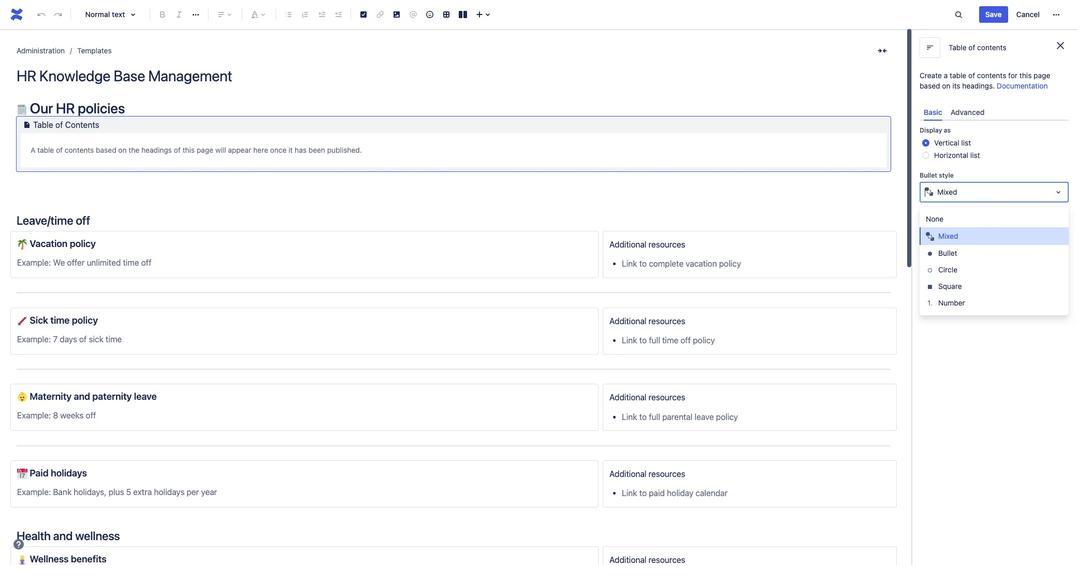 Task type: vqa. For each thing, say whether or not it's contained in the screenshot.
approval
no



Task type: locate. For each thing, give the bounding box(es) containing it.
our
[[30, 99, 53, 117]]

0 horizontal spatial table
[[37, 146, 54, 154]]

4 additional resources from the top
[[610, 470, 686, 479]]

text
[[112, 10, 125, 19]]

:woman_in_lotus_position::skin tone 3: image
[[17, 555, 27, 565], [17, 555, 27, 565]]

3 resources from the top
[[649, 393, 686, 402]]

2 vertical spatial contents
[[65, 146, 94, 154]]

resources for paid holidays
[[649, 470, 686, 479]]

for
[[1009, 71, 1018, 80]]

3 additional from the top
[[610, 393, 647, 402]]

list
[[962, 138, 972, 147], [971, 151, 981, 160]]

1 horizontal spatial on
[[943, 81, 951, 90]]

0 horizontal spatial bullet
[[920, 172, 938, 179]]

list right horizontal
[[971, 151, 981, 160]]

include heading levels from
[[920, 213, 1004, 220]]

wellness
[[30, 554, 69, 565]]

list for horizontal list
[[971, 151, 981, 160]]

bullet list ⌘⇧8 image
[[282, 8, 295, 21]]

documentation link
[[998, 81, 1049, 90]]

headings
[[141, 146, 172, 154]]

0 horizontal spatial table
[[33, 120, 53, 130]]

table inside main content area, start typing to enter text. text box
[[37, 146, 54, 154]]

bullet up bullet style text field at the right
[[920, 172, 938, 179]]

additional resources
[[610, 240, 686, 249], [610, 316, 686, 326], [610, 393, 686, 402], [610, 470, 686, 479], [610, 556, 686, 565]]

table down our
[[33, 120, 53, 130]]

additional resources for maternity and paternity leave
[[610, 393, 686, 402]]

undo ⌘z image
[[35, 8, 48, 21]]

paid
[[30, 467, 49, 479]]

sick
[[30, 314, 48, 326]]

resources for sick time policy
[[649, 316, 686, 326]]

include down square
[[935, 294, 959, 303]]

none radio inside display as option group
[[923, 152, 930, 159]]

None radio
[[923, 152, 930, 159]]

1 horizontal spatial based
[[920, 81, 941, 90]]

additional resources for paid holidays
[[610, 470, 686, 479]]

0 vertical spatial list
[[962, 138, 972, 147]]

contents up headings. on the top
[[978, 71, 1007, 80]]

resources
[[649, 240, 686, 249], [649, 316, 686, 326], [649, 393, 686, 402], [649, 470, 686, 479], [649, 556, 686, 565]]

1 horizontal spatial bullet
[[939, 249, 958, 257]]

1 vertical spatial policy
[[72, 314, 98, 326]]

:date: image
[[17, 469, 27, 479]]

this up documentation link
[[1020, 71, 1032, 80]]

page up documentation link
[[1034, 71, 1051, 80]]

style
[[940, 172, 954, 179]]

5 resources from the top
[[649, 556, 686, 565]]

:baby: image
[[17, 393, 27, 403]]

create a table of contents for this page based on its headings.
[[920, 71, 1051, 90]]

additional resources for sick time policy
[[610, 316, 686, 326]]

based down the create
[[920, 81, 941, 90]]

include up the 2
[[920, 213, 943, 220]]

as
[[944, 127, 951, 134]]

on inside create a table of contents for this page based on its headings.
[[943, 81, 951, 90]]

contents down contents at the top left of the page
[[65, 146, 94, 154]]

of
[[969, 43, 976, 52], [969, 71, 976, 80], [55, 120, 63, 130], [56, 146, 63, 154], [174, 146, 181, 154]]

administration link
[[17, 45, 65, 57]]

0 vertical spatial based
[[920, 81, 941, 90]]

1 vertical spatial table
[[37, 146, 54, 154]]

numbers
[[988, 294, 1017, 303]]

a table of contents based on the headings of this page will appear here once it has been published.
[[31, 146, 362, 154]]

0 vertical spatial include
[[920, 213, 943, 220]]

0 vertical spatial contents
[[978, 43, 1007, 52]]

1 vertical spatial on
[[118, 146, 127, 154]]

1 horizontal spatial table
[[949, 43, 967, 52]]

has
[[295, 146, 307, 154]]

on inside text box
[[118, 146, 127, 154]]

appear
[[228, 146, 251, 154]]

bullet style
[[920, 172, 954, 179]]

vacation
[[30, 238, 68, 249]]

holidays
[[51, 467, 87, 479]]

1 horizontal spatial table
[[950, 71, 967, 80]]

table for table of contents
[[33, 120, 53, 130]]

0 horizontal spatial this
[[183, 146, 195, 154]]

3 additional resources from the top
[[610, 393, 686, 402]]

1 vertical spatial table
[[33, 120, 53, 130]]

0 vertical spatial table
[[949, 43, 967, 52]]

based
[[920, 81, 941, 90], [96, 146, 116, 154]]

:thermometer: image
[[17, 316, 27, 326]]

table of contents image
[[21, 119, 33, 131]]

of down hr
[[55, 120, 63, 130]]

1 vertical spatial open image
[[1053, 227, 1065, 240]]

on left the
[[118, 146, 127, 154]]

off
[[76, 213, 90, 227]]

on left its
[[943, 81, 951, 90]]

page inside create a table of contents for this page based on its headings.
[[1034, 71, 1051, 80]]

table of contents
[[949, 43, 1007, 52]]

Bullet style text field
[[926, 187, 928, 198]]

action item image
[[358, 8, 370, 21]]

and
[[74, 391, 90, 402], [53, 529, 73, 543]]

policy down off
[[70, 238, 96, 249]]

none
[[927, 215, 944, 223]]

table down find and replace icon
[[949, 43, 967, 52]]

create
[[920, 71, 943, 80]]

bullet up circle
[[939, 249, 958, 257]]

0 vertical spatial open image
[[1053, 186, 1065, 199]]

save button
[[980, 6, 1009, 23]]

0 vertical spatial this
[[1020, 71, 1032, 80]]

0 vertical spatial bullet
[[920, 172, 938, 179]]

leave/time
[[17, 213, 73, 227]]

0 horizontal spatial on
[[118, 146, 127, 154]]

0 horizontal spatial and
[[53, 529, 73, 543]]

include
[[920, 213, 943, 220], [935, 294, 959, 303]]

include for include heading levels from
[[920, 213, 943, 220]]

will
[[215, 146, 226, 154]]

wellness
[[75, 529, 120, 543]]

on
[[943, 81, 951, 90], [118, 146, 127, 154]]

0 horizontal spatial page
[[197, 146, 213, 154]]

1 vertical spatial contents
[[978, 71, 1007, 80]]

1 resources from the top
[[649, 240, 686, 249]]

4 additional from the top
[[610, 470, 647, 479]]

4 resources from the top
[[649, 470, 686, 479]]

resources for vacation policy
[[649, 240, 686, 249]]

2 resources from the top
[[649, 316, 686, 326]]

1 vertical spatial page
[[197, 146, 213, 154]]

hr
[[56, 99, 75, 117]]

of up create a table of contents for this page based on its headings.
[[969, 43, 976, 52]]

tab list
[[920, 104, 1070, 121]]

include for include section numbers
[[935, 294, 959, 303]]

tab list containing basic
[[920, 104, 1070, 121]]

1 open image from the top
[[1053, 186, 1065, 199]]

display as
[[920, 127, 951, 134]]

confluence image
[[8, 6, 25, 23]]

mixed down style
[[938, 188, 958, 197]]

1 additional from the top
[[610, 240, 647, 249]]

levels
[[971, 213, 988, 220]]

:notepad_spiral: image
[[17, 105, 27, 115], [17, 105, 27, 115]]

0 vertical spatial policy
[[70, 238, 96, 249]]

additional
[[610, 240, 647, 249], [610, 316, 647, 326], [610, 393, 647, 402], [610, 470, 647, 479], [610, 556, 647, 565]]

health and wellness
[[17, 529, 120, 543]]

1 horizontal spatial and
[[74, 391, 90, 402]]

contents
[[978, 43, 1007, 52], [978, 71, 1007, 80], [65, 146, 94, 154]]

a
[[31, 146, 35, 154]]

page left will
[[197, 146, 213, 154]]

1 vertical spatial and
[[53, 529, 73, 543]]

page inside main content area, start typing to enter text. text box
[[197, 146, 213, 154]]

administration
[[17, 46, 65, 55]]

mixed
[[938, 188, 958, 197], [939, 232, 959, 240]]

bullet
[[920, 172, 938, 179], [939, 249, 958, 257]]

2 additional from the top
[[610, 316, 647, 326]]

table
[[950, 71, 967, 80], [37, 146, 54, 154]]

redo ⌘⇧z image
[[52, 8, 64, 21]]

1 horizontal spatial this
[[1020, 71, 1032, 80]]

select...
[[926, 270, 953, 278]]

this right the headings
[[183, 146, 195, 154]]

Give this page a title text field
[[17, 67, 891, 84]]

2 additional resources from the top
[[610, 316, 686, 326]]

1 vertical spatial bullet
[[939, 249, 958, 257]]

page
[[1034, 71, 1051, 80], [197, 146, 213, 154]]

table up its
[[950, 71, 967, 80]]

vertical list
[[935, 138, 972, 147]]

numbered list ⌘⇧7 image
[[299, 8, 311, 21]]

open image
[[1053, 186, 1065, 199], [1053, 227, 1065, 240]]

table
[[949, 43, 967, 52], [33, 120, 53, 130]]

1 vertical spatial based
[[96, 146, 116, 154]]

policy
[[70, 238, 96, 249], [72, 314, 98, 326]]

policy right time
[[72, 314, 98, 326]]

list up horizontal list
[[962, 138, 972, 147]]

table inside main content area, start typing to enter text. text box
[[33, 120, 53, 130]]

0 horizontal spatial based
[[96, 146, 116, 154]]

0 vertical spatial page
[[1034, 71, 1051, 80]]

horizontal
[[935, 151, 969, 160]]

:palm_tree: image
[[17, 239, 27, 250]]

1 vertical spatial include
[[935, 294, 959, 303]]

based left the
[[96, 146, 116, 154]]

add image, video, or file image
[[391, 8, 403, 21]]

paid holidays
[[27, 467, 87, 479]]

1 additional resources from the top
[[610, 240, 686, 249]]

this
[[1020, 71, 1032, 80], [183, 146, 195, 154]]

table right a
[[37, 146, 54, 154]]

0 vertical spatial and
[[74, 391, 90, 402]]

health
[[17, 529, 51, 543]]

0 vertical spatial on
[[943, 81, 951, 90]]

and up wellness benefits
[[53, 529, 73, 543]]

basic
[[924, 108, 943, 117]]

and left paternity
[[74, 391, 90, 402]]

advanced
[[951, 108, 985, 117]]

link image
[[374, 8, 387, 21]]

mixed down heading
[[939, 232, 959, 240]]

documentation
[[998, 81, 1049, 90]]

None radio
[[923, 139, 930, 147]]

0 vertical spatial table
[[950, 71, 967, 80]]

normal
[[85, 10, 110, 19]]

contents down save button
[[978, 43, 1007, 52]]

1 horizontal spatial page
[[1034, 71, 1051, 80]]

additional for vacation policy
[[610, 240, 647, 249]]

1 vertical spatial list
[[971, 151, 981, 160]]

1 vertical spatial this
[[183, 146, 195, 154]]

of up headings. on the top
[[969, 71, 976, 80]]



Task type: describe. For each thing, give the bounding box(es) containing it.
5 additional resources from the top
[[610, 556, 686, 565]]

time
[[50, 314, 70, 326]]

table image
[[440, 8, 453, 21]]

maternity
[[30, 391, 72, 402]]

save
[[986, 10, 1003, 19]]

of right the headings
[[174, 146, 181, 154]]

find and replace image
[[953, 8, 965, 21]]

:baby: image
[[17, 393, 27, 403]]

been
[[309, 146, 325, 154]]

square
[[939, 282, 963, 291]]

here
[[253, 146, 268, 154]]

more image
[[1051, 8, 1063, 21]]

display as option group
[[920, 137, 1070, 162]]

vertical
[[935, 138, 960, 147]]

maternity and paternity leave
[[27, 391, 157, 402]]

additional for paid holidays
[[610, 470, 647, 479]]

sick time policy
[[27, 314, 98, 326]]

once
[[270, 146, 287, 154]]

bullet for bullet
[[939, 249, 958, 257]]

table of contents
[[33, 120, 99, 130]]

close image
[[1055, 39, 1068, 52]]

benefits
[[71, 554, 107, 565]]

make template fixed-width image
[[877, 45, 889, 57]]

2
[[926, 229, 930, 237]]

confluence image
[[8, 6, 25, 23]]

mention image
[[407, 8, 420, 21]]

circle
[[939, 265, 958, 274]]

1 vertical spatial mixed
[[939, 232, 959, 240]]

and for paternity
[[74, 391, 90, 402]]

Main content area, start typing to enter text. text field
[[10, 99, 898, 565]]

normal text
[[85, 10, 125, 19]]

based inside create a table of contents for this page based on its headings.
[[920, 81, 941, 90]]

of down table of contents
[[56, 146, 63, 154]]

additional for sick time policy
[[610, 316, 647, 326]]

:thermometer: image
[[17, 316, 27, 326]]

templates
[[77, 46, 112, 55]]

this inside main content area, start typing to enter text. text box
[[183, 146, 195, 154]]

table inside create a table of contents for this page based on its headings.
[[950, 71, 967, 80]]

and for wellness
[[53, 529, 73, 543]]

help image
[[12, 538, 25, 551]]

templates link
[[77, 45, 112, 57]]

table for table of contents
[[949, 43, 967, 52]]

include section numbers
[[935, 294, 1017, 303]]

more formatting image
[[190, 8, 202, 21]]

contents inside create a table of contents for this page based on its headings.
[[978, 71, 1007, 80]]

heading
[[944, 213, 969, 220]]

cancel button
[[1011, 6, 1047, 23]]

normal text button
[[75, 3, 146, 26]]

headings.
[[963, 81, 996, 90]]

published.
[[327, 146, 362, 154]]

open image inside the bullet style element
[[1053, 186, 1065, 199]]

italic ⌘i image
[[173, 8, 186, 21]]

bullet style element
[[920, 182, 1070, 315]]

bullet for bullet style
[[920, 172, 938, 179]]

bold ⌘b image
[[157, 8, 169, 21]]

contents
[[65, 120, 99, 130]]

emoji image
[[424, 8, 436, 21]]

:palm_tree: image
[[17, 239, 27, 250]]

the
[[129, 146, 140, 154]]

horizontal list
[[935, 151, 981, 160]]

2 open image from the top
[[1053, 227, 1065, 240]]

of inside create a table of contents for this page based on its headings.
[[969, 71, 976, 80]]

display
[[920, 127, 943, 134]]

cancel
[[1017, 10, 1041, 19]]

number
[[939, 298, 966, 307]]

to
[[920, 254, 927, 261]]

wellness benefits
[[27, 554, 107, 565]]

leave/time off
[[17, 213, 90, 227]]

indent tab image
[[332, 8, 345, 21]]

from
[[990, 213, 1004, 220]]

:date: image
[[17, 469, 27, 479]]

it
[[289, 146, 293, 154]]

contents inside main content area, start typing to enter text. text box
[[65, 146, 94, 154]]

resources for maternity and paternity leave
[[649, 393, 686, 402]]

0 vertical spatial mixed
[[938, 188, 958, 197]]

list for vertical list
[[962, 138, 972, 147]]

outdent ⇧tab image
[[316, 8, 328, 21]]

based inside main content area, start typing to enter text. text box
[[96, 146, 116, 154]]

paternity
[[92, 391, 132, 402]]

this inside create a table of contents for this page based on its headings.
[[1020, 71, 1032, 80]]

vacation policy
[[27, 238, 96, 249]]

none radio inside display as option group
[[923, 139, 930, 147]]

leave
[[134, 391, 157, 402]]

layouts image
[[457, 8, 470, 21]]

policies
[[78, 99, 125, 117]]

5 additional from the top
[[610, 556, 647, 565]]

our hr policies
[[27, 99, 125, 117]]

its
[[953, 81, 961, 90]]

section
[[961, 294, 986, 303]]

additional resources for vacation policy
[[610, 240, 686, 249]]

additional for maternity and paternity leave
[[610, 393, 647, 402]]

a
[[945, 71, 948, 80]]



